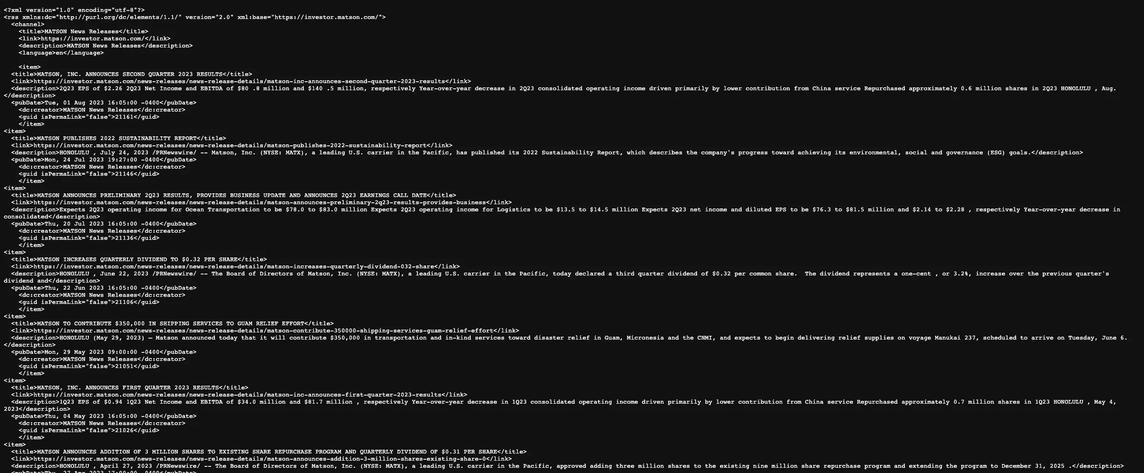 Task type: describe. For each thing, give the bounding box(es) containing it.
0 vertical spatial from
[[794, 85, 809, 92]]

announces up $83.0
[[304, 192, 338, 199]]

guam,
[[605, 335, 624, 342]]

0 vertical spatial over-
[[438, 85, 457, 92]]

2 program from the left
[[962, 463, 988, 470]]

<description>matson
[[19, 42, 89, 49]]

increase
[[976, 270, 1006, 277]]

0 vertical spatial consolidated
[[538, 85, 583, 92]]

to left december
[[991, 463, 999, 470]]

2 0400</pubdate> from the top
[[145, 156, 197, 163]]

4 </item> from the top
[[19, 306, 45, 313]]

releases</title>
[[89, 28, 149, 35]]

services
[[193, 320, 223, 327]]

2 release- from the top
[[208, 142, 238, 149]]

1 details/matson- from the top
[[238, 78, 293, 85]]

logistics
[[498, 206, 531, 213]]

1 </item> from the top
[[19, 120, 45, 128]]

news right aug
[[89, 106, 104, 113]]

ispermalink="false">21051</guid>
[[41, 363, 160, 370]]

1 vertical spatial 2023-
[[397, 392, 416, 399]]

2 income from the top
[[160, 399, 182, 406]]

2 vertical spatial pacific,
[[524, 463, 553, 470]]

, left aug.
[[1095, 85, 1099, 92]]

1 vertical spatial eps
[[776, 206, 787, 213]]

announces up $2.26 on the top left of page
[[85, 70, 119, 78]]

announces down ispermalink="false">21026</guid>
[[63, 449, 97, 456]]

4 0400</pubdate> from the top
[[145, 285, 197, 292]]

$2.14
[[913, 206, 932, 213]]

relief-
[[446, 327, 472, 335]]

, down increases in the bottom of the page
[[93, 270, 97, 277]]

3 <guid from the top
[[19, 235, 37, 242]]

6 releases/news- from the top
[[156, 392, 208, 399]]

6.
[[1121, 335, 1129, 342]]

0 vertical spatial inc.
[[241, 149, 256, 156]]

2 horizontal spatial dividend
[[820, 270, 850, 277]]

0 vertical spatial directors
[[260, 270, 293, 277]]

22
[[63, 285, 71, 292]]

$76.3
[[813, 206, 832, 213]]

1 jul from the top
[[74, 156, 85, 163]]

2023</description>
[[4, 406, 71, 413]]

it
[[260, 335, 267, 342]]

0 vertical spatial lower
[[724, 85, 743, 92]]

1 vertical spatial year-
[[1025, 206, 1043, 213]]

0 vertical spatial repurchased
[[865, 85, 906, 92]]

1 vertical spatial shares
[[999, 399, 1021, 406]]

0 vertical spatial results</link>
[[420, 78, 472, 85]]

$0.31
[[442, 449, 460, 456]]

news down (may
[[89, 356, 104, 363]]

1 vertical spatial approximately
[[902, 399, 950, 406]]

2 inc. from the top
[[67, 384, 82, 392]]

6 details/matson- from the top
[[238, 392, 293, 399]]

in-
[[446, 335, 457, 342]]

1 be from the left
[[275, 206, 282, 213]]

0 vertical spatial toward
[[772, 149, 795, 156]]

expects
[[735, 335, 761, 342]]

million right $81.5
[[869, 206, 895, 213]]

0 vertical spatial /prnewswire/
[[152, 149, 197, 156]]

begin
[[776, 335, 795, 342]]

million
[[152, 449, 178, 456]]

4 <description>honolulu from the top
[[11, 463, 89, 470]]

2 vertical spatial /prnewswire/
[[156, 463, 201, 470]]

1 horizontal spatial june
[[1103, 335, 1117, 342]]

2 vertical spatial may
[[74, 413, 85, 420]]

shipping
[[160, 320, 189, 327]]

announces down ispermalink="false">21146</guid>
[[63, 192, 97, 199]]

2 releases</dc:creator> from the top
[[108, 163, 186, 170]]

news down releases</title>
[[93, 42, 108, 49]]

has
[[457, 149, 468, 156]]

to down update
[[264, 206, 271, 213]]

5 release- from the top
[[208, 327, 238, 335]]

3-
[[364, 456, 371, 463]]

6 </item> from the top
[[19, 434, 45, 442]]

7 releases/news- from the top
[[156, 456, 208, 463]]

$81.5
[[846, 206, 865, 213]]

2 of from the left
[[431, 449, 438, 456]]

delivering
[[798, 335, 835, 342]]

micronesia
[[627, 335, 665, 342]]

existing
[[720, 463, 750, 470]]

0 vertical spatial 2022
[[100, 135, 115, 142]]

0 vertical spatial honolulu
[[1062, 85, 1091, 92]]

7 details/matson- from the top
[[238, 456, 293, 463]]

0 vertical spatial board
[[227, 270, 245, 277]]

0 vertical spatial by
[[713, 85, 720, 92]]

0 vertical spatial decrease
[[475, 85, 505, 92]]

to left $14.5
[[579, 206, 587, 213]]

, right $81.7
[[356, 399, 360, 406]]

5 <guid from the top
[[19, 363, 37, 370]]

0 vertical spatial dividend
[[137, 256, 167, 263]]

publishes
[[63, 135, 97, 142]]

0 horizontal spatial toward
[[509, 335, 531, 342]]

million right 0.7 at the right bottom
[[969, 399, 995, 406]]

a left the 'one-'
[[895, 270, 898, 277]]

3 1q23 from the left
[[1036, 399, 1051, 406]]

1 inc- from the top
[[293, 78, 308, 85]]

1 vertical spatial quarter
[[145, 384, 171, 392]]

a left "2022-"
[[312, 149, 316, 156]]

0 vertical spatial matx),
[[286, 149, 308, 156]]

1 vertical spatial board
[[230, 463, 249, 470]]

032-
[[401, 263, 416, 270]]

declared
[[575, 270, 605, 277]]

, left or
[[936, 270, 939, 277]]

3 details/matson- from the top
[[238, 199, 293, 206]]

2 16:05:00 from the top
[[108, 220, 137, 227]]

1 vertical spatial /prnewswire/
[[152, 270, 197, 277]]

diluted
[[746, 206, 772, 213]]

news down the '$0.94'
[[89, 420, 104, 427]]

2 1q23 from the left
[[512, 399, 527, 406]]

encoding="utf-
[[78, 6, 130, 13]]

0 vertical spatial quarter
[[149, 70, 175, 78]]

a left third
[[609, 270, 613, 277]]

0 vertical spatial year
[[457, 85, 472, 92]]

1 vertical spatial contribution
[[739, 399, 783, 406]]

over
[[1010, 270, 1025, 277]]

0 vertical spatial respectively
[[371, 85, 416, 92]]

<rss
[[4, 13, 19, 20]]

1 vertical spatial respectively
[[976, 206, 1021, 213]]

million right nine
[[772, 463, 798, 470]]

1 expects from the left
[[371, 206, 397, 213]]

1 vertical spatial honolulu
[[1054, 399, 1084, 406]]

2 vertical spatial year-
[[412, 399, 431, 406]]

1 vertical spatial results</link>
[[416, 392, 468, 399]]

3
[[145, 449, 149, 456]]

0 vertical spatial driven
[[650, 85, 672, 92]]

2 vertical spatial inc.
[[342, 463, 356, 470]]

0 vertical spatial quarter-
[[371, 78, 401, 85]]

0 vertical spatial quarterly
[[100, 256, 134, 263]]

addition
[[100, 449, 130, 456]]

increases
[[63, 256, 97, 263]]

22,
[[119, 270, 130, 277]]

repurchase
[[824, 463, 861, 470]]

1 vertical spatial dividend
[[397, 449, 427, 456]]

will
[[271, 335, 286, 342]]

0 vertical spatial results</title>
[[197, 70, 253, 78]]

a right million-
[[412, 463, 416, 470]]

2 vertical spatial respectively
[[364, 399, 408, 406]]

in
[[149, 320, 156, 327]]

manukai
[[936, 335, 962, 342]]

1 vertical spatial u.s.
[[446, 270, 460, 277]]

version="2.0"
[[186, 13, 234, 20]]

addition-
[[330, 456, 364, 463]]

transportation
[[208, 206, 260, 213]]

<description>1q23
[[11, 399, 74, 406]]

1 vertical spatial $0.32
[[713, 270, 731, 277]]

preliminary-
[[330, 199, 375, 206]]

to left $2.28
[[936, 206, 943, 213]]

2 details/matson- from the top
[[238, 142, 293, 149]]

goals.</description>
[[1010, 149, 1084, 156]]

contribute-
[[293, 327, 334, 335]]

publishes-
[[293, 142, 330, 149]]

matson
[[156, 335, 178, 342]]

20
[[63, 220, 71, 227]]

million down earnings in the left top of the page
[[342, 206, 368, 213]]

2 vertical spatial matx),
[[386, 463, 408, 470]]

2 vertical spatial over-
[[431, 399, 449, 406]]

5 </item> from the top
[[19, 370, 45, 377]]

business</link>
[[457, 199, 512, 206]]

1 vertical spatial decrease
[[1080, 206, 1110, 213]]

–
[[149, 335, 152, 342]]

0 vertical spatial may
[[74, 349, 85, 356]]

1 vertical spatial year
[[1062, 206, 1077, 213]]

2 <link>https://investor.matson.com/news- from the top
[[11, 142, 156, 149]]

0 vertical spatial contribution
[[746, 85, 791, 92]]

<language>en</language>
[[19, 49, 104, 56]]

program
[[316, 449, 342, 456]]

disaster
[[535, 335, 564, 342]]

1 vertical spatial repurchased
[[858, 399, 898, 406]]

7 <link>https://investor.matson.com/news- from the top
[[11, 456, 156, 463]]

3 <link>https://investor.matson.com/news- from the top
[[11, 199, 156, 206]]

24
[[63, 156, 71, 163]]

million right $14.5
[[613, 206, 639, 213]]

2 net from the top
[[145, 399, 156, 406]]

2 <pubdate>thu, from the top
[[11, 285, 59, 292]]

1 vertical spatial (nyse:
[[356, 270, 379, 277]]

3 release- from the top
[[208, 199, 238, 206]]

1 horizontal spatial share</title>
[[479, 449, 527, 456]]

0 vertical spatial pacific,
[[423, 149, 453, 156]]

million right $34.0
[[260, 399, 286, 406]]

3 0400</pubdate> from the top
[[145, 220, 197, 227]]

announced
[[182, 335, 215, 342]]

$140
[[308, 85, 323, 92]]

or
[[943, 270, 950, 277]]

6 release- from the top
[[208, 392, 238, 399]]

5 <dc:creator>matson from the top
[[19, 356, 85, 363]]

4 16:05:00 from the top
[[108, 413, 137, 420]]

2 vertical spatial eps
[[78, 399, 89, 406]]

1 vertical spatial from
[[787, 399, 802, 406]]

to left $83.0
[[308, 206, 316, 213]]

relief
[[256, 320, 279, 327]]

1 <pubdate>thu, from the top
[[11, 220, 59, 227]]

$2.28
[[947, 206, 965, 213]]

0 vertical spatial per
[[204, 256, 215, 263]]

2 on from the left
[[1058, 335, 1065, 342]]

2 vertical spatial decrease
[[468, 399, 498, 406]]

1 vertical spatial primarily
[[668, 399, 702, 406]]

news down "july"
[[89, 163, 104, 170]]

0 vertical spatial primarily
[[676, 85, 709, 92]]

, right $2.28
[[969, 206, 973, 213]]

0 vertical spatial 2023-
[[401, 78, 420, 85]]

0 vertical spatial shares
[[1006, 85, 1028, 92]]

1 <guid from the top
[[19, 113, 37, 120]]

3 releases</dc:creator> from the top
[[108, 227, 186, 235]]

1 ebitda from the top
[[201, 85, 223, 92]]

increases-
[[293, 263, 330, 270]]

, left "july"
[[93, 149, 97, 156]]

2 ebitda from the top
[[201, 399, 223, 406]]

2 <title>matson, from the top
[[11, 384, 63, 392]]

1 vertical spatial directors
[[264, 463, 297, 470]]

0 vertical spatial matson,
[[212, 149, 238, 156]]

common
[[750, 270, 772, 277]]

0 horizontal spatial share</title>
[[219, 256, 267, 263]]

2 vertical spatial u.s.
[[449, 463, 464, 470]]

a right dividend-
[[408, 270, 412, 277]]

4 <link>https://investor.matson.com/news- from the top
[[11, 263, 156, 270]]

date</title>
[[412, 192, 457, 199]]

1 vertical spatial $350,000
[[330, 335, 360, 342]]

1 horizontal spatial quarterly
[[360, 449, 394, 456]]

net
[[691, 206, 702, 213]]

1 vertical spatial driven
[[642, 399, 665, 406]]

0 vertical spatial china
[[813, 85, 832, 92]]

1 for from the left
[[171, 206, 182, 213]]

effort</title>
[[282, 320, 334, 327]]

july
[[100, 149, 115, 156]]

call
[[394, 192, 408, 199]]

adding
[[590, 463, 613, 470]]

1 vertical spatial matx),
[[382, 270, 405, 277]]

provides-
[[423, 199, 457, 206]]

company's
[[702, 149, 735, 156]]

share</link>
[[416, 263, 460, 270]]

ispermalink="false">21026</guid>
[[41, 427, 160, 434]]

earnings
[[360, 192, 390, 199]]

april
[[100, 463, 119, 470]]

million right $81.7
[[327, 399, 353, 406]]

ispermalink="false">21146</guid>
[[41, 170, 160, 177]]

1 vertical spatial may
[[1095, 399, 1106, 406]]

0 vertical spatial and
[[290, 192, 301, 199]]

5 0400</pubdate> from the top
[[145, 349, 197, 356]]

4 releases/news- from the top
[[156, 263, 208, 270]]

governance
[[947, 149, 984, 156]]

existing-
[[427, 456, 460, 463]]

previous
[[1043, 270, 1073, 277]]



Task type: vqa. For each thing, say whether or not it's contained in the screenshot.
Community within Top Menu navigation
no



Task type: locate. For each thing, give the bounding box(es) containing it.
cnmi,
[[698, 335, 717, 342]]

releases</dc:creator> up in
[[108, 292, 186, 299]]

may left 4,
[[1095, 399, 1106, 406]]

1 vertical spatial leading
[[416, 270, 442, 277]]

1 on from the left
[[898, 335, 906, 342]]

0 vertical spatial leading
[[319, 149, 345, 156]]

1 16:05:00 from the top
[[108, 99, 137, 106]]

2022 up "july"
[[100, 135, 115, 142]]

version="1.0"
[[26, 6, 74, 13]]

china
[[813, 85, 832, 92], [806, 399, 824, 406]]

share
[[253, 449, 271, 456]]

0400</pubdate> up sustainability
[[145, 99, 197, 106]]

1 horizontal spatial relief
[[839, 335, 861, 342]]

today
[[553, 270, 572, 277], [219, 335, 238, 342]]

update
[[264, 192, 286, 199]]

1 0400</pubdate> from the top
[[145, 99, 197, 106]]

to left 'arrive'
[[1021, 335, 1028, 342]]

6 <link>https://investor.matson.com/news- from the top
[[11, 392, 156, 399]]

1 vertical spatial income
[[160, 399, 182, 406]]

1 horizontal spatial for
[[483, 206, 494, 213]]

$350,000 right the contribute
[[330, 335, 360, 342]]

6 <guid from the top
[[19, 427, 37, 434]]

provides
[[197, 192, 227, 199]]

respectively
[[371, 85, 416, 92], [976, 206, 1021, 213], [364, 399, 408, 406]]

</item> down 2023</description>
[[19, 434, 45, 442]]

1 horizontal spatial dividend
[[397, 449, 427, 456]]

releases</dc:creator> up sustainability
[[108, 106, 186, 113]]

(nyse: left 032-
[[356, 270, 379, 277]]

27,
[[123, 463, 134, 470]]

5 releases</dc:creator> from the top
[[108, 356, 186, 363]]

2 expects from the left
[[642, 206, 668, 213]]

31,
[[1036, 463, 1047, 470]]

from
[[794, 85, 809, 92], [787, 399, 802, 406]]

for left logistics at the left top
[[483, 206, 494, 213]]

<pubdate>mon, left the 24
[[11, 156, 59, 163]]

1 <description>honolulu from the top
[[11, 149, 89, 156]]

2 vertical spatial carrier
[[468, 463, 494, 470]]

2 <description>honolulu from the top
[[11, 270, 89, 277]]

to left existing
[[694, 463, 702, 470]]

dividend-
[[368, 263, 401, 270]]

ebitda left $80
[[201, 85, 223, 92]]

services
[[475, 335, 505, 342]]

1 </description> from the top
[[4, 92, 56, 99]]

primarily
[[676, 85, 709, 92], [668, 399, 702, 406]]

1 <title>matson, from the top
[[11, 70, 63, 78]]

2q23
[[126, 85, 141, 92], [520, 85, 535, 92], [1043, 85, 1058, 92], [145, 192, 160, 199], [342, 192, 356, 199], [89, 206, 104, 213], [401, 206, 416, 213], [672, 206, 687, 213]]

the
[[408, 149, 420, 156], [687, 149, 698, 156], [505, 270, 516, 277], [1028, 270, 1039, 277], [683, 335, 694, 342], [509, 463, 520, 470], [705, 463, 717, 470], [947, 463, 958, 470]]

0 horizontal spatial quarterly
[[100, 256, 134, 263]]

1 vertical spatial and
[[345, 449, 356, 456]]

june left 6.
[[1103, 335, 1117, 342]]

2 jul from the top
[[74, 220, 85, 227]]

0400</pubdate>
[[145, 99, 197, 106], [145, 156, 197, 163], [145, 220, 197, 227], [145, 285, 197, 292], [145, 349, 197, 356], [145, 413, 197, 420]]

net down second
[[145, 85, 156, 92]]

1 horizontal spatial program
[[962, 463, 988, 470]]

4 release- from the top
[[208, 263, 238, 270]]

to left begin
[[765, 335, 772, 342]]

$78.0
[[286, 206, 304, 213]]

service
[[835, 85, 861, 92], [828, 399, 854, 406]]

1 horizontal spatial $0.32
[[713, 270, 731, 277]]

0 vertical spatial u.s.
[[349, 149, 364, 156]]

7 release- from the top
[[208, 456, 238, 463]]

, left april
[[93, 463, 97, 470]]

1 vertical spatial consolidated
[[531, 399, 575, 406]]

u.s. down "$0.31"
[[449, 463, 464, 470]]

<?xml
[[4, 6, 22, 13]]

0 vertical spatial <title>matson,
[[11, 70, 63, 78]]

0 vertical spatial <pubdate>mon,
[[11, 156, 59, 163]]

5 <link>https://investor.matson.com/news- from the top
[[11, 327, 156, 335]]

releases</dc:creator> up 3
[[108, 420, 186, 427]]

quarterly-
[[330, 263, 368, 270]]

carrier right existing-
[[468, 463, 494, 470]]

1 vertical spatial service
[[828, 399, 854, 406]]

jun
[[74, 285, 85, 292]]

business
[[230, 192, 260, 199]]

<title>matson,
[[11, 70, 63, 78], [11, 384, 63, 392]]

,
[[1095, 85, 1099, 92], [93, 149, 97, 156], [969, 206, 973, 213], [93, 270, 97, 277], [936, 270, 939, 277], [356, 399, 360, 406], [1088, 399, 1091, 406], [93, 463, 97, 470]]

third
[[616, 270, 635, 277]]

0 horizontal spatial of
[[134, 449, 141, 456]]

1 vertical spatial 2022
[[524, 149, 538, 156]]

<pubdate>thu, down "<description>1q23"
[[11, 413, 59, 420]]

1 vertical spatial inc.
[[338, 270, 353, 277]]

$350,000 up 2023)
[[115, 320, 145, 327]]

inc. left 3-
[[342, 463, 356, 470]]

ebitda left $34.0
[[201, 399, 223, 406]]

1 horizontal spatial of
[[431, 449, 438, 456]]

news up <language>en</language>
[[71, 28, 85, 35]]

first
[[123, 384, 141, 392]]

0 vertical spatial eps
[[78, 85, 89, 92]]

nine
[[754, 463, 769, 470]]

2 relief from the left
[[839, 335, 861, 342]]

0 vertical spatial (nyse:
[[260, 149, 282, 156]]

million right the three
[[639, 463, 665, 470]]

quarter's
[[1077, 270, 1110, 277]]

contribution
[[746, 85, 791, 92], [739, 399, 783, 406]]

2 vertical spatial <pubdate>thu,
[[11, 413, 59, 420]]

</item> down and</description>
[[19, 306, 45, 313]]

expects down earnings in the left top of the page
[[371, 206, 397, 213]]

to
[[171, 256, 178, 263], [63, 320, 71, 327], [227, 320, 234, 327], [208, 449, 215, 456]]

.8 million
[[253, 85, 290, 92]]

5 details/matson- from the top
[[238, 327, 293, 335]]

honolulu
[[1062, 85, 1091, 92], [1054, 399, 1084, 406]]

report,
[[598, 149, 624, 156]]

u.s. right 032-
[[446, 270, 460, 277]]

1 vertical spatial quarter-
[[368, 392, 397, 399]]

1 horizontal spatial $350,000
[[330, 335, 360, 342]]

0 vertical spatial ebitda
[[201, 85, 223, 92]]

0.6 million
[[962, 85, 1002, 92]]

lower
[[724, 85, 743, 92], [717, 399, 735, 406]]

0400</pubdate> down ocean
[[145, 220, 197, 227]]

</item> down consolidated</description>
[[19, 242, 45, 249]]

environmental,
[[850, 149, 902, 156]]

of left "$0.31"
[[431, 449, 438, 456]]

3 be from the left
[[802, 206, 809, 213]]

today left that
[[219, 335, 238, 342]]

program left december
[[962, 463, 988, 470]]

releases</dc:creator> down 24,
[[108, 163, 186, 170]]

<pubdate>mon, left 29
[[11, 349, 59, 356]]

release-
[[208, 78, 238, 85], [208, 142, 238, 149], [208, 199, 238, 206], [208, 263, 238, 270], [208, 327, 238, 335], [208, 392, 238, 399], [208, 456, 238, 463]]

to right logistics at the left top
[[535, 206, 542, 213]]

0 vertical spatial $0.32
[[182, 256, 201, 263]]

1 vertical spatial quarterly
[[360, 449, 394, 456]]

ocean
[[186, 206, 204, 213]]

of left 3
[[134, 449, 141, 456]]

and
[[290, 192, 301, 199], [345, 449, 356, 456]]

2 vertical spatial (nyse:
[[360, 463, 382, 470]]

guam
[[238, 320, 253, 327]]

<link>https://investor.matson.com/news- down ispermalink="false">21026</guid>
[[11, 456, 156, 463]]

<link>https://investor.matson.com/news- up 20
[[11, 199, 156, 206]]

1 horizontal spatial expects
[[642, 206, 668, 213]]

0 vertical spatial share</title>
[[219, 256, 267, 263]]

2 be from the left
[[546, 206, 553, 213]]

2 <guid from the top
[[19, 170, 37, 177]]

toward
[[772, 149, 795, 156], [509, 335, 531, 342]]

million-
[[371, 456, 401, 463]]

4 releases</dc:creator> from the top
[[108, 292, 186, 299]]

1 <pubdate>mon, from the top
[[11, 156, 59, 163]]

to right $76.3
[[835, 206, 843, 213]]

2 releases/news- from the top
[[156, 142, 208, 149]]

0400</pubdate> down sustainability
[[145, 156, 197, 163]]

1 horizontal spatial its
[[835, 149, 846, 156]]

published
[[472, 149, 505, 156]]

0 vertical spatial inc.
[[67, 70, 82, 78]]

0 vertical spatial service
[[835, 85, 861, 92]]

16:05:00 up ispermalink="false">21136</guid>
[[108, 220, 137, 227]]

be
[[275, 206, 282, 213], [546, 206, 553, 213], [802, 206, 809, 213]]

<pubdate>thu, left 22
[[11, 285, 59, 292]]

0 horizontal spatial on
[[898, 335, 906, 342]]

0 horizontal spatial and
[[290, 192, 301, 199]]

1 vertical spatial inc.
[[67, 384, 82, 392]]

4 details/matson- from the top
[[238, 263, 293, 270]]

<link>https://investor.matson.com/news- up and</description>
[[11, 263, 156, 270]]

toward right progress
[[772, 149, 795, 156]]

4 <dc:creator>matson from the top
[[19, 292, 85, 299]]

quarter-
[[371, 78, 401, 85], [368, 392, 397, 399]]

1 vertical spatial china
[[806, 399, 824, 406]]

09:00:00
[[108, 349, 137, 356]]

<description>expects
[[11, 206, 85, 213]]

5 releases/news- from the top
[[156, 327, 208, 335]]

2 its from the left
[[835, 149, 846, 156]]

0 horizontal spatial program
[[865, 463, 891, 470]]

1 program from the left
[[865, 463, 891, 470]]

dividend
[[137, 256, 167, 263], [397, 449, 427, 456]]

consolidated</description>
[[4, 213, 100, 220]]

0 horizontal spatial $0.32
[[182, 256, 201, 263]]

leading left sustainability-
[[319, 149, 345, 156]]

inc-
[[293, 78, 308, 85], [293, 392, 308, 399]]

3 </item> from the top
[[19, 242, 45, 249]]

relief left supplies at right
[[839, 335, 861, 342]]

1 inc. from the top
[[67, 70, 82, 78]]

voyage
[[910, 335, 932, 342]]

releases</description>
[[111, 42, 193, 49]]

1 vertical spatial ebitda
[[201, 399, 223, 406]]

4,
[[1110, 399, 1117, 406]]

three
[[616, 463, 635, 470]]

1 releases</dc:creator> from the top
[[108, 106, 186, 113]]

</item> up <description>expects
[[19, 177, 45, 185]]

4 <guid from the top
[[19, 299, 37, 306]]

237,
[[965, 335, 980, 342]]

aug.
[[1103, 85, 1117, 92]]

1 its from the left
[[509, 149, 520, 156]]

0 vertical spatial <pubdate>thu,
[[11, 220, 59, 227]]

june left 22,
[[100, 270, 115, 277]]

2 vertical spatial matson,
[[312, 463, 338, 470]]

inc. right increases-
[[338, 270, 353, 277]]

june
[[100, 270, 115, 277], [1103, 335, 1117, 342]]

sustainability
[[119, 135, 171, 142]]

quarterly left the shares- at left
[[360, 449, 394, 456]]

1 horizontal spatial toward
[[772, 149, 795, 156]]

1 net from the top
[[145, 85, 156, 92]]

net
[[145, 85, 156, 92], [145, 399, 156, 406]]

2 horizontal spatial 1q23
[[1036, 399, 1051, 406]]

matx), right 3-
[[386, 463, 408, 470]]

2 </description> from the top
[[4, 342, 56, 349]]

1 releases/news- from the top
[[156, 78, 208, 85]]

2 vertical spatial leading
[[420, 463, 446, 470]]

2 <dc:creator>matson from the top
[[19, 163, 85, 170]]

2 inc- from the top
[[293, 392, 308, 399]]

3 releases/news- from the top
[[156, 199, 208, 206]]

guam-
[[427, 327, 446, 335]]

1 <link>https://investor.matson.com/news- from the top
[[11, 78, 156, 85]]

29,
[[111, 335, 123, 342]]

be left $13.5 on the top of page
[[546, 206, 553, 213]]

, left 4,
[[1088, 399, 1091, 406]]

$0.32
[[182, 256, 201, 263], [713, 270, 731, 277]]

program right repurchase
[[865, 463, 891, 470]]

0 horizontal spatial per
[[204, 256, 215, 263]]

results</title> up $80
[[197, 70, 253, 78]]

1 vertical spatial </description>
[[4, 342, 56, 349]]

<channel>
[[11, 20, 45, 28]]

3 <dc:creator>matson from the top
[[19, 227, 85, 235]]

<guid down <pubdate>tue,
[[19, 113, 37, 120]]

xmlns:dc="http://purl.org/dc/elements/1.1/"
[[22, 13, 182, 20]]

$13.5
[[557, 206, 575, 213]]

<dc:creator>matson down and</description>
[[19, 292, 85, 299]]

expects left net
[[642, 206, 668, 213]]

eps left the '$0.94'
[[78, 399, 89, 406]]

1 horizontal spatial 1q23
[[512, 399, 527, 406]]

program
[[865, 463, 891, 470], [962, 463, 988, 470]]

1 horizontal spatial dividend
[[668, 270, 698, 277]]

2022-
[[330, 142, 349, 149]]

3.2%,
[[954, 270, 973, 277]]

eps up aug
[[78, 85, 89, 92]]

its right achieving
[[835, 149, 846, 156]]

1 1q23 from the left
[[126, 399, 141, 406]]

be down update
[[275, 206, 282, 213]]

announces up the '$0.94'
[[85, 384, 119, 392]]

1 vertical spatial by
[[705, 399, 713, 406]]

2 horizontal spatial be
[[802, 206, 809, 213]]

0 vertical spatial approximately
[[910, 85, 958, 92]]

relief right disaster
[[568, 335, 590, 342]]

1 vertical spatial per
[[464, 449, 475, 456]]

quarterly up 22,
[[100, 256, 134, 263]]

1 release- from the top
[[208, 78, 238, 85]]

0400</pubdate> up million
[[145, 413, 197, 420]]

2022
[[100, 135, 115, 142], [524, 149, 538, 156]]

3 16:05:00 from the top
[[108, 285, 137, 292]]

<link>https://investor.matson.com/news- up 04
[[11, 392, 156, 399]]

2 </item> from the top
[[19, 177, 45, 185]]

$80
[[238, 85, 249, 92]]

1 horizontal spatial and
[[345, 449, 356, 456]]

news right "jun"
[[89, 292, 104, 299]]

ispermalink="false">21161</guid>
[[41, 113, 160, 120]]

and up "$78.0"
[[290, 192, 301, 199]]

3 <pubdate>thu, from the top
[[11, 413, 59, 420]]

<guid down 2023</description>
[[19, 427, 37, 434]]

xml:base="https://investor.matson.com/">
[[238, 13, 386, 20]]

</description> left 29
[[4, 342, 56, 349]]

to left $76.3
[[791, 206, 798, 213]]

honolulu left aug.
[[1062, 85, 1091, 92]]

2 for from the left
[[483, 206, 494, 213]]

2 <pubdate>mon, from the top
[[11, 349, 59, 356]]

1 income from the top
[[160, 85, 182, 92]]

350000-
[[334, 327, 360, 335]]

<pubdate>tue,
[[11, 99, 59, 106]]

<item>
[[19, 63, 41, 70], [4, 128, 26, 135], [4, 185, 26, 192], [4, 249, 26, 256], [4, 313, 26, 320], [4, 377, 26, 384], [4, 442, 26, 449]]

2 vertical spatial year
[[449, 399, 464, 406]]

and</description>
[[37, 277, 100, 285]]

0 vertical spatial $350,000
[[115, 320, 145, 327]]

1 horizontal spatial today
[[553, 270, 572, 277]]

2 vertical spatial shares
[[668, 463, 691, 470]]

2q23-
[[375, 199, 394, 206]]

6 <dc:creator>matson from the top
[[19, 420, 85, 427]]

<guid down and</description>
[[19, 299, 37, 306]]

news right 20
[[89, 227, 104, 235]]

0 vertical spatial net
[[145, 85, 156, 92]]

</item> down <pubdate>tue,
[[19, 120, 45, 128]]

u.s. right publishes-
[[349, 149, 364, 156]]

1 relief from the left
[[568, 335, 590, 342]]

releases</dc:creator> down –
[[108, 356, 186, 363]]

shares-
[[401, 456, 427, 463]]

results</title> up $34.0
[[193, 384, 249, 392]]

</item> up "<description>1q23"
[[19, 370, 45, 377]]

0 horizontal spatial its
[[509, 149, 520, 156]]

eps right diluted in the top right of the page
[[776, 206, 787, 213]]

0 horizontal spatial dividend
[[4, 277, 34, 285]]

(nyse:
[[260, 149, 282, 156], [356, 270, 379, 277], [360, 463, 382, 470]]

<dc:creator>matson up "<description>1q23"
[[19, 356, 85, 363]]

1 horizontal spatial be
[[546, 206, 553, 213]]

<link>https://investor.matson.com/news- up 29
[[11, 327, 156, 335]]

1 of from the left
[[134, 449, 141, 456]]

1 vertical spatial <title>matson,
[[11, 384, 63, 392]]

29
[[63, 349, 71, 356]]

(nyse: left publishes-
[[260, 149, 282, 156]]

sustainability-
[[349, 142, 405, 149]]

1 <dc:creator>matson from the top
[[19, 106, 85, 113]]

1 vertical spatial pacific,
[[520, 270, 549, 277]]

scheduled
[[984, 335, 1017, 342]]

1 vertical spatial lower
[[717, 399, 735, 406]]

0 horizontal spatial expects
[[371, 206, 397, 213]]

16:05:00 down the '$0.94'
[[108, 413, 137, 420]]

3 <description>honolulu from the top
[[11, 335, 89, 342]]

1 vertical spatial results</title>
[[193, 384, 249, 392]]

6 0400</pubdate> from the top
[[145, 413, 197, 420]]

0 horizontal spatial relief
[[568, 335, 590, 342]]

1 horizontal spatial 2022
[[524, 149, 538, 156]]



